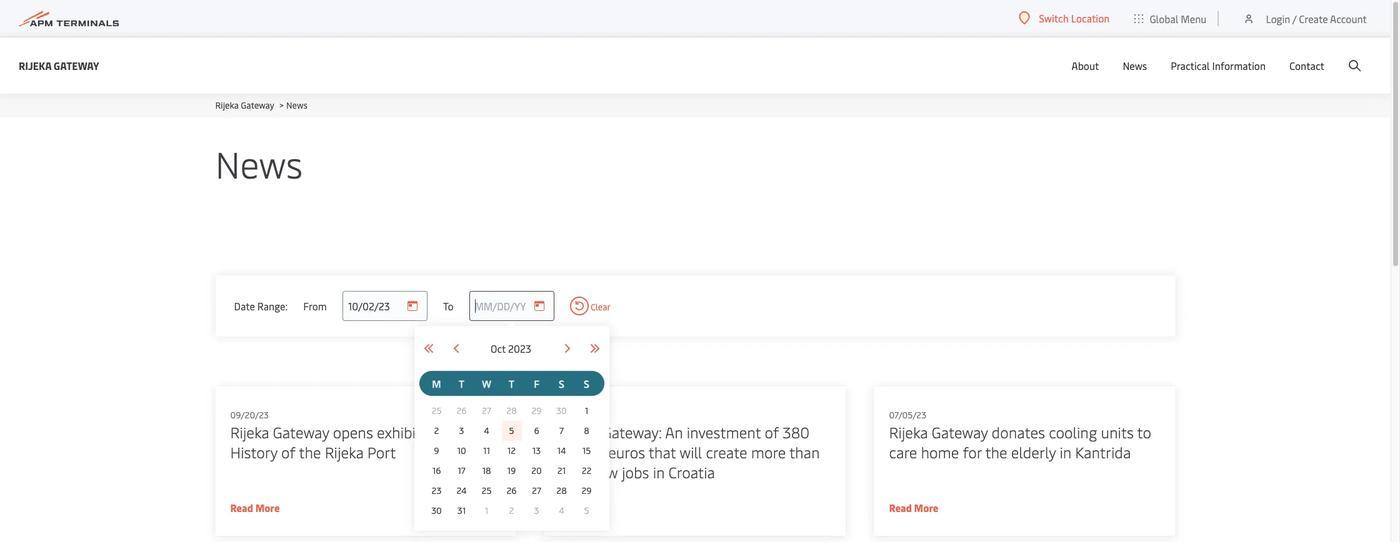 Task type: describe. For each thing, give the bounding box(es) containing it.
will
[[680, 443, 702, 463]]

read for rijeka gateway donates cooling units to care home for the elderly in kantrida
[[889, 501, 912, 515]]

13
[[532, 445, 541, 457]]

3 for leftmost 3 link
[[459, 425, 464, 437]]

location
[[1071, 11, 1110, 25]]

than
[[789, 443, 820, 463]]

31
[[457, 505, 466, 517]]

read for rijeka gateway opens exhibition on the history of the rijeka port
[[230, 501, 253, 515]]

27 for topmost 27 link
[[482, 405, 491, 417]]

global menu button
[[1122, 0, 1219, 37]]

20
[[531, 465, 542, 477]]

the
[[465, 423, 490, 443]]

18
[[482, 465, 491, 477]]

units
[[1101, 423, 1134, 443]]

30 for the right 30 link
[[556, 405, 567, 417]]

kantrida
[[1075, 443, 1131, 463]]

in inside 09/13/23 rijeka gateway: an investment of 380 million euros that will create more than 300 new jobs in croatia
[[653, 463, 665, 483]]

more for history
[[255, 501, 280, 515]]

0 vertical spatial 4 link
[[479, 424, 494, 439]]

1 horizontal spatial 1 link
[[579, 404, 594, 419]]

380
[[783, 423, 810, 443]]

09/13/23 rijeka gateway: an investment of 380 million euros that will create more than 300 new jobs in croatia
[[560, 409, 820, 483]]

m
[[432, 377, 441, 391]]

1 vertical spatial news
[[286, 99, 307, 111]]

1 vertical spatial 26 link
[[504, 484, 519, 499]]

about button
[[1072, 38, 1099, 94]]

5 for the 5 link to the left
[[509, 425, 514, 437]]

to
[[1137, 423, 1151, 443]]

1 horizontal spatial 30 link
[[554, 404, 569, 419]]

8 link
[[579, 424, 594, 439]]

15
[[582, 445, 591, 457]]

that
[[649, 443, 676, 463]]

0 horizontal spatial 25 link
[[429, 404, 444, 419]]

opens
[[333, 423, 373, 443]]

6
[[534, 425, 539, 437]]

0 vertical spatial 28 link
[[504, 404, 519, 419]]

2 vertical spatial news
[[215, 139, 303, 188]]

15 link
[[579, 444, 594, 459]]

global
[[1150, 12, 1178, 25]]

12
[[507, 445, 516, 457]]

port
[[367, 443, 396, 463]]

0 vertical spatial rijeka gateway link
[[19, 58, 99, 73]]

19
[[507, 465, 516, 477]]

information
[[1212, 59, 1266, 73]]

24 link
[[454, 484, 469, 499]]

euros
[[608, 443, 645, 463]]

20 link
[[529, 464, 544, 479]]

of inside 09/20/23 rijeka gateway opens exhibition on the history of the rijeka port
[[281, 443, 295, 463]]

0 horizontal spatial 29 link
[[529, 404, 544, 419]]

0 horizontal spatial 3 link
[[454, 424, 469, 439]]

elderly
[[1011, 443, 1056, 463]]

09/20/23 rijeka gateway opens exhibition on the history of the rijeka port
[[230, 409, 490, 463]]

login / create account
[[1266, 12, 1367, 25]]

18 link
[[479, 464, 494, 479]]

27 for 27 link to the bottom
[[532, 485, 541, 497]]

million
[[560, 443, 604, 463]]

To text field
[[469, 291, 554, 321]]

0 vertical spatial 1
[[585, 405, 588, 417]]

global menu
[[1150, 12, 1207, 25]]

1 vertical spatial 25 link
[[479, 484, 494, 499]]

21 link
[[554, 464, 569, 479]]

09/20/23
[[230, 409, 269, 421]]

investment
[[687, 423, 761, 443]]

the inside 09/20/23 rijeka gateway opens exhibition on the history of the rijeka port
[[299, 443, 321, 463]]

0 horizontal spatial 29
[[532, 405, 542, 417]]

read more for rijeka gateway opens exhibition on the history of the rijeka port
[[230, 501, 280, 515]]

14
[[557, 445, 566, 457]]

f
[[534, 377, 539, 391]]

07/05/23
[[889, 409, 926, 421]]

clear
[[588, 301, 611, 313]]

11 link
[[479, 444, 494, 459]]

new
[[590, 463, 618, 483]]

range:
[[257, 299, 288, 313]]

9 link
[[429, 444, 444, 459]]

1 t from the left
[[459, 377, 464, 391]]

history
[[230, 443, 277, 463]]

16 link
[[429, 464, 444, 479]]

1 vertical spatial 29
[[582, 485, 592, 497]]

cooling
[[1049, 423, 1097, 443]]

24
[[457, 485, 467, 497]]

5 for rightmost the 5 link
[[584, 505, 589, 517]]

menu
[[1181, 12, 1207, 25]]

news link
[[1123, 38, 1147, 94]]

donates
[[992, 423, 1045, 443]]

practical information
[[1171, 59, 1266, 73]]

rijeka inside 07/05/23 rijeka gateway donates cooling units to care home for the elderly in kantrida
[[889, 423, 928, 443]]

07/05/23 rijeka gateway donates cooling units to care home for the elderly in kantrida
[[889, 409, 1151, 463]]

1 horizontal spatial 3 link
[[529, 504, 544, 519]]

the inside 07/05/23 rijeka gateway donates cooling units to care home for the elderly in kantrida
[[985, 443, 1007, 463]]

more for million
[[585, 501, 609, 515]]

more for care
[[914, 501, 938, 515]]

an
[[665, 423, 683, 443]]

home
[[921, 443, 959, 463]]

account
[[1330, 12, 1367, 25]]

09/13/23
[[560, 409, 596, 421]]

practical
[[1171, 59, 1210, 73]]

31 link
[[454, 504, 469, 519]]

17
[[458, 465, 466, 477]]

login / create account link
[[1243, 0, 1367, 37]]

22 link
[[579, 464, 594, 479]]

care
[[889, 443, 917, 463]]

0 horizontal spatial 26 link
[[454, 404, 469, 419]]

1 horizontal spatial 5 link
[[579, 504, 594, 519]]

0 vertical spatial 26
[[457, 405, 467, 417]]

0 horizontal spatial 5 link
[[502, 421, 522, 441]]



Task type: vqa. For each thing, say whether or not it's contained in the screenshot.
million
yes



Task type: locate. For each thing, give the bounding box(es) containing it.
1 vertical spatial 25
[[482, 485, 492, 497]]

0 horizontal spatial 1 link
[[479, 504, 494, 519]]

0 horizontal spatial rijeka gateway link
[[19, 58, 99, 73]]

3
[[459, 425, 464, 437], [534, 505, 539, 517]]

login
[[1266, 12, 1290, 25]]

1 vertical spatial 2 link
[[504, 504, 519, 519]]

of inside 09/13/23 rijeka gateway: an investment of 380 million euros that will create more than 300 new jobs in croatia
[[765, 423, 779, 443]]

12 link
[[504, 444, 519, 459]]

2 link left on
[[429, 424, 444, 439]]

for
[[963, 443, 982, 463]]

1 horizontal spatial read more
[[560, 501, 609, 515]]

read down "300"
[[560, 501, 583, 515]]

contact
[[1289, 59, 1324, 73]]

0 horizontal spatial 30 link
[[429, 504, 444, 519]]

gateway
[[54, 58, 99, 72], [241, 99, 274, 111], [273, 423, 329, 443], [932, 423, 988, 443]]

10
[[457, 445, 466, 457]]

0 vertical spatial 4
[[484, 425, 489, 437]]

of left the 380
[[765, 423, 779, 443]]

more down history
[[255, 501, 280, 515]]

28 down 21 "link"
[[556, 485, 567, 497]]

28 link up '12'
[[504, 404, 519, 419]]

3 link up the 10
[[454, 424, 469, 439]]

1 right 31 link
[[485, 505, 488, 517]]

5 link up '12'
[[502, 421, 522, 441]]

1 more from the left
[[255, 501, 280, 515]]

25 for left '25' link
[[432, 405, 442, 417]]

22
[[582, 465, 591, 477]]

9
[[434, 445, 439, 457]]

2 read from the left
[[560, 501, 583, 515]]

28 link down 21 "link"
[[554, 484, 569, 499]]

0 vertical spatial 5 link
[[502, 421, 522, 441]]

2 t from the left
[[509, 377, 514, 391]]

4 link up the 11
[[479, 424, 494, 439]]

0 horizontal spatial in
[[653, 463, 665, 483]]

7
[[559, 425, 564, 437]]

create
[[1299, 12, 1328, 25]]

jobs
[[622, 463, 649, 483]]

0 horizontal spatial 5
[[509, 425, 514, 437]]

0 vertical spatial 2
[[434, 425, 439, 437]]

0 horizontal spatial more
[[255, 501, 280, 515]]

0 horizontal spatial 4
[[484, 425, 489, 437]]

0 vertical spatial 1 link
[[579, 404, 594, 419]]

2 more from the left
[[585, 501, 609, 515]]

2 link down 19 link
[[504, 504, 519, 519]]

4 up the 11
[[484, 425, 489, 437]]

5 link
[[502, 421, 522, 441], [579, 504, 594, 519]]

read
[[230, 501, 253, 515], [560, 501, 583, 515], [889, 501, 912, 515]]

1 vertical spatial 28
[[556, 485, 567, 497]]

1 horizontal spatial 3
[[534, 505, 539, 517]]

w
[[482, 377, 491, 391]]

1 s from the left
[[559, 377, 564, 391]]

the right for
[[985, 443, 1007, 463]]

21
[[557, 465, 566, 477]]

more down home
[[914, 501, 938, 515]]

s up 09/13/23
[[584, 377, 589, 391]]

news
[[1123, 59, 1147, 73], [286, 99, 307, 111], [215, 139, 303, 188]]

1 vertical spatial 2
[[509, 505, 514, 517]]

1 horizontal spatial 2
[[509, 505, 514, 517]]

read more for rijeka gateway donates cooling units to care home for the elderly in kantrida
[[889, 501, 938, 515]]

25 for bottom '25' link
[[482, 485, 492, 497]]

4 down 21 "link"
[[559, 505, 564, 517]]

14 link
[[554, 444, 569, 459]]

1 vertical spatial 29 link
[[579, 484, 594, 499]]

of right history
[[281, 443, 295, 463]]

0 horizontal spatial 4 link
[[479, 424, 494, 439]]

0 vertical spatial 30
[[556, 405, 567, 417]]

2 down 19 link
[[509, 505, 514, 517]]

0 horizontal spatial s
[[559, 377, 564, 391]]

t
[[459, 377, 464, 391], [509, 377, 514, 391]]

29 link down 22 link
[[579, 484, 594, 499]]

rijeka inside 09/13/23 rijeka gateway: an investment of 380 million euros that will create more than 300 new jobs in croatia
[[560, 423, 598, 443]]

2
[[434, 425, 439, 437], [509, 505, 514, 517]]

0 vertical spatial 29
[[532, 405, 542, 417]]

19 link
[[504, 464, 519, 479]]

0 vertical spatial 28
[[506, 405, 517, 417]]

the left opens at the left bottom of page
[[299, 443, 321, 463]]

0 horizontal spatial read
[[230, 501, 253, 515]]

1 vertical spatial 5
[[584, 505, 589, 517]]

3 down 20 link
[[534, 505, 539, 517]]

1 horizontal spatial in
[[1060, 443, 1071, 463]]

28 up '12'
[[506, 405, 517, 417]]

read more
[[230, 501, 280, 515], [560, 501, 609, 515], [889, 501, 938, 515]]

5 up '12'
[[509, 425, 514, 437]]

1 vertical spatial 5 link
[[579, 504, 594, 519]]

1 vertical spatial 30 link
[[429, 504, 444, 519]]

read more down 22 link
[[560, 501, 609, 515]]

/
[[1292, 12, 1296, 25]]

1 read more from the left
[[230, 501, 280, 515]]

1 vertical spatial 26
[[507, 485, 517, 497]]

2 horizontal spatial read
[[889, 501, 912, 515]]

1 horizontal spatial read
[[560, 501, 583, 515]]

4 for 4 link to the top
[[484, 425, 489, 437]]

gateway inside 09/20/23 rijeka gateway opens exhibition on the history of the rijeka port
[[273, 423, 329, 443]]

0 vertical spatial 27
[[482, 405, 491, 417]]

1 horizontal spatial 29
[[582, 485, 592, 497]]

1 vertical spatial 4 link
[[554, 504, 569, 519]]

read down 'care'
[[889, 501, 912, 515]]

3 left the
[[459, 425, 464, 437]]

29 down 22 link
[[582, 485, 592, 497]]

practical information button
[[1171, 38, 1266, 94]]

rijeka
[[19, 58, 51, 72], [215, 99, 239, 111], [230, 423, 269, 443], [560, 423, 598, 443], [889, 423, 928, 443], [325, 443, 364, 463]]

gateway:
[[602, 423, 662, 443]]

2 link
[[429, 424, 444, 439], [504, 504, 519, 519]]

read for rijeka gateway: an investment of 380 million euros that will create more than 300 new jobs in croatia
[[560, 501, 583, 515]]

0 vertical spatial 3 link
[[454, 424, 469, 439]]

17 link
[[454, 464, 469, 479]]

3 read from the left
[[889, 501, 912, 515]]

27 up the
[[482, 405, 491, 417]]

1 horizontal spatial 28
[[556, 485, 567, 497]]

1 vertical spatial 27 link
[[529, 484, 544, 499]]

13 link
[[529, 444, 544, 459]]

1 horizontal spatial the
[[985, 443, 1007, 463]]

30 up 7
[[556, 405, 567, 417]]

1 horizontal spatial of
[[765, 423, 779, 443]]

1 horizontal spatial 27
[[532, 485, 541, 497]]

1 vertical spatial 28 link
[[554, 484, 569, 499]]

date
[[234, 299, 255, 313]]

read more for rijeka gateway: an investment of 380 million euros that will create more than 300 new jobs in croatia
[[560, 501, 609, 515]]

gateway inside 07/05/23 rijeka gateway donates cooling units to care home for the elderly in kantrida
[[932, 423, 988, 443]]

2 for the bottommost 2 link
[[509, 505, 514, 517]]

s
[[559, 377, 564, 391], [584, 377, 589, 391]]

2 the from the left
[[985, 443, 1007, 463]]

28 for right 28 link
[[556, 485, 567, 497]]

27
[[482, 405, 491, 417], [532, 485, 541, 497]]

1 horizontal spatial s
[[584, 377, 589, 391]]

3 for right 3 link
[[534, 505, 539, 517]]

27 link up the
[[479, 404, 494, 419]]

0 horizontal spatial 27
[[482, 405, 491, 417]]

1 horizontal spatial 4 link
[[554, 504, 569, 519]]

3 read more from the left
[[889, 501, 938, 515]]

28
[[506, 405, 517, 417], [556, 485, 567, 497]]

2 s from the left
[[584, 377, 589, 391]]

7 link
[[554, 424, 569, 439]]

0 vertical spatial 26 link
[[454, 404, 469, 419]]

0 horizontal spatial 28
[[506, 405, 517, 417]]

1 horizontal spatial 5
[[584, 505, 589, 517]]

5 down 22 link
[[584, 505, 589, 517]]

croatia
[[668, 463, 715, 483]]

3 link down 20 link
[[529, 504, 544, 519]]

contact button
[[1289, 38, 1324, 94]]

300
[[560, 463, 587, 483]]

1 horizontal spatial 25
[[482, 485, 492, 497]]

1 vertical spatial 1
[[485, 505, 488, 517]]

oct
[[491, 342, 506, 356]]

switch location button
[[1019, 11, 1110, 25]]

29 up 6
[[532, 405, 542, 417]]

news down rijeka gateway > news on the left top
[[215, 139, 303, 188]]

4 link down 21 "link"
[[554, 504, 569, 519]]

read down history
[[230, 501, 253, 515]]

16
[[432, 465, 441, 477]]

30
[[556, 405, 567, 417], [431, 505, 442, 517]]

0 horizontal spatial of
[[281, 443, 295, 463]]

26 up on
[[457, 405, 467, 417]]

27 down 20 link
[[532, 485, 541, 497]]

25 down 18 'link'
[[482, 485, 492, 497]]

6 link
[[529, 424, 544, 439]]

26 link down 19 link
[[504, 484, 519, 499]]

25 down m
[[432, 405, 442, 417]]

rijeka gateway
[[19, 58, 99, 72]]

t right "w"
[[509, 377, 514, 391]]

0 vertical spatial 27 link
[[479, 404, 494, 419]]

2 read more from the left
[[560, 501, 609, 515]]

more down new
[[585, 501, 609, 515]]

11
[[483, 445, 490, 457]]

0 horizontal spatial 30
[[431, 505, 442, 517]]

news right >
[[286, 99, 307, 111]]

on
[[445, 423, 462, 443]]

1 up 8
[[585, 405, 588, 417]]

5 link down 22 link
[[579, 504, 594, 519]]

25 link
[[429, 404, 444, 419], [479, 484, 494, 499]]

1 vertical spatial rijeka gateway link
[[215, 99, 274, 111]]

3 link
[[454, 424, 469, 439], [529, 504, 544, 519]]

23
[[432, 485, 442, 497]]

1 link up 8
[[579, 404, 594, 419]]

0 horizontal spatial t
[[459, 377, 464, 391]]

0 vertical spatial news
[[1123, 59, 1147, 73]]

more
[[255, 501, 280, 515], [585, 501, 609, 515], [914, 501, 938, 515]]

in
[[1060, 443, 1071, 463], [653, 463, 665, 483]]

clear button
[[570, 297, 611, 316]]

3 more from the left
[[914, 501, 938, 515]]

28 for the topmost 28 link
[[506, 405, 517, 417]]

1 horizontal spatial 28 link
[[554, 484, 569, 499]]

2 horizontal spatial read more
[[889, 501, 938, 515]]

1 vertical spatial 4
[[559, 505, 564, 517]]

From text field
[[342, 291, 427, 321]]

1 horizontal spatial 25 link
[[479, 484, 494, 499]]

in inside 07/05/23 rijeka gateway donates cooling units to care home for the elderly in kantrida
[[1060, 443, 1071, 463]]

30 for left 30 link
[[431, 505, 442, 517]]

1 horizontal spatial 29 link
[[579, 484, 594, 499]]

0 horizontal spatial 27 link
[[479, 404, 494, 419]]

26
[[457, 405, 467, 417], [507, 485, 517, 497]]

0 horizontal spatial 1
[[485, 505, 488, 517]]

0 vertical spatial 2 link
[[429, 424, 444, 439]]

s right f
[[559, 377, 564, 391]]

news right "about"
[[1123, 59, 1147, 73]]

1 vertical spatial 3
[[534, 505, 539, 517]]

1 horizontal spatial rijeka gateway link
[[215, 99, 274, 111]]

4 link
[[479, 424, 494, 439], [554, 504, 569, 519]]

2 horizontal spatial more
[[914, 501, 938, 515]]

>
[[279, 99, 284, 111]]

0 vertical spatial 30 link
[[554, 404, 569, 419]]

30 down 23 link
[[431, 505, 442, 517]]

4
[[484, 425, 489, 437], [559, 505, 564, 517]]

exhibition
[[377, 423, 441, 443]]

0 vertical spatial 5
[[509, 425, 514, 437]]

0 horizontal spatial 28 link
[[504, 404, 519, 419]]

read more down history
[[230, 501, 280, 515]]

26 link up on
[[454, 404, 469, 419]]

from
[[303, 299, 327, 313]]

in right elderly
[[1060, 443, 1071, 463]]

1 horizontal spatial 4
[[559, 505, 564, 517]]

0 vertical spatial 25
[[432, 405, 442, 417]]

26 down 19 link
[[507, 485, 517, 497]]

2 for 2 link to the top
[[434, 425, 439, 437]]

0 horizontal spatial 2 link
[[429, 424, 444, 439]]

1 horizontal spatial 27 link
[[529, 484, 544, 499]]

27 link
[[479, 404, 494, 419], [529, 484, 544, 499]]

1 horizontal spatial t
[[509, 377, 514, 391]]

25 link down 18 'link'
[[479, 484, 494, 499]]

create
[[706, 443, 747, 463]]

switch
[[1039, 11, 1069, 25]]

2 left on
[[434, 425, 439, 437]]

1 read from the left
[[230, 501, 253, 515]]

1 the from the left
[[299, 443, 321, 463]]

1 horizontal spatial 30
[[556, 405, 567, 417]]

in right jobs
[[653, 463, 665, 483]]

25 link down m
[[429, 404, 444, 419]]

0 horizontal spatial 3
[[459, 425, 464, 437]]

0 horizontal spatial read more
[[230, 501, 280, 515]]

1 horizontal spatial 2 link
[[504, 504, 519, 519]]

1 vertical spatial 27
[[532, 485, 541, 497]]

t left "w"
[[459, 377, 464, 391]]

1
[[585, 405, 588, 417], [485, 505, 488, 517]]

1 vertical spatial 30
[[431, 505, 442, 517]]

to
[[443, 299, 453, 313]]

23 link
[[429, 484, 444, 499]]

5
[[509, 425, 514, 437], [584, 505, 589, 517]]

27 link down 20 link
[[529, 484, 544, 499]]

read more down 'care'
[[889, 501, 938, 515]]

switch location
[[1039, 11, 1110, 25]]

0 horizontal spatial 25
[[432, 405, 442, 417]]

1 vertical spatial 1 link
[[479, 504, 494, 519]]

4 for right 4 link
[[559, 505, 564, 517]]

the
[[299, 443, 321, 463], [985, 443, 1007, 463]]

rijeka gateway link
[[19, 58, 99, 73], [215, 99, 274, 111]]

30 link up 7
[[554, 404, 569, 419]]

0 vertical spatial 3
[[459, 425, 464, 437]]

29 link up 6
[[529, 404, 544, 419]]

rijeka gateway > news
[[215, 99, 307, 111]]

1 link right 31 link
[[479, 504, 494, 519]]

30 link down 23 link
[[429, 504, 444, 519]]



